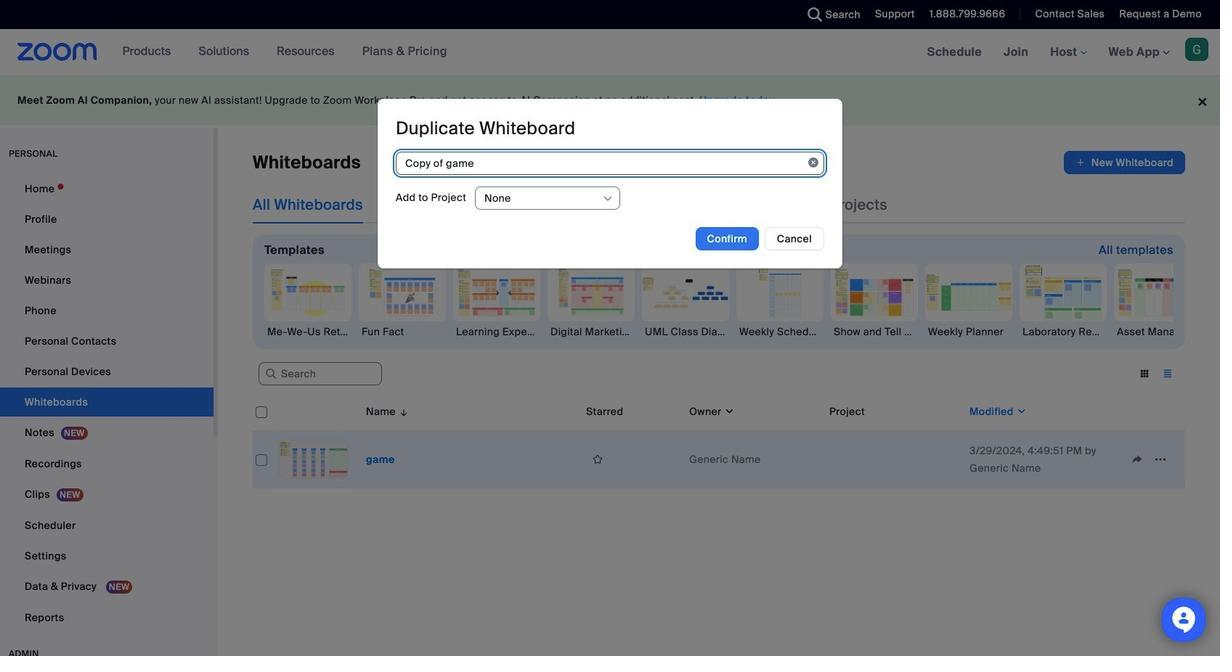 Task type: vqa. For each thing, say whether or not it's contained in the screenshot.
heading
yes



Task type: locate. For each thing, give the bounding box(es) containing it.
asset management element
[[1115, 325, 1202, 339]]

Search text field
[[259, 363, 382, 386]]

heading
[[396, 117, 576, 139]]

arrow down image
[[396, 403, 409, 421]]

tabs of all whiteboard page tab list
[[253, 186, 888, 224]]

product information navigation
[[112, 29, 458, 76]]

application
[[1064, 151, 1186, 174], [253, 393, 1186, 489], [586, 449, 678, 471]]

banner
[[0, 29, 1221, 76]]

meetings navigation
[[917, 29, 1221, 76]]

show and tell with a twist element
[[831, 325, 918, 339]]

grid mode, not selected image
[[1134, 368, 1157, 381]]

learning experience canvas element
[[453, 325, 541, 339]]

weekly planner element
[[926, 325, 1013, 339]]

fun fact element
[[359, 325, 446, 339]]

footer
[[0, 76, 1221, 126]]

game, modified at mar 29, 2024 by generic name, link image
[[279, 440, 349, 480]]

cell
[[824, 432, 964, 489]]

dialog
[[378, 99, 843, 269]]

personal menu menu
[[0, 174, 214, 634]]



Task type: describe. For each thing, give the bounding box(es) containing it.
uml class diagram element
[[642, 325, 730, 339]]

laboratory report element
[[1020, 325, 1107, 339]]

thumbnail of game image
[[280, 441, 348, 479]]

me-we-us retrospective element
[[264, 325, 352, 339]]

list mode, selected image
[[1157, 368, 1180, 381]]

game element
[[366, 453, 395, 467]]

digital marketing canvas element
[[548, 325, 635, 339]]

weekly schedule element
[[737, 325, 824, 339]]

Whiteboard Title text field
[[396, 152, 825, 175]]



